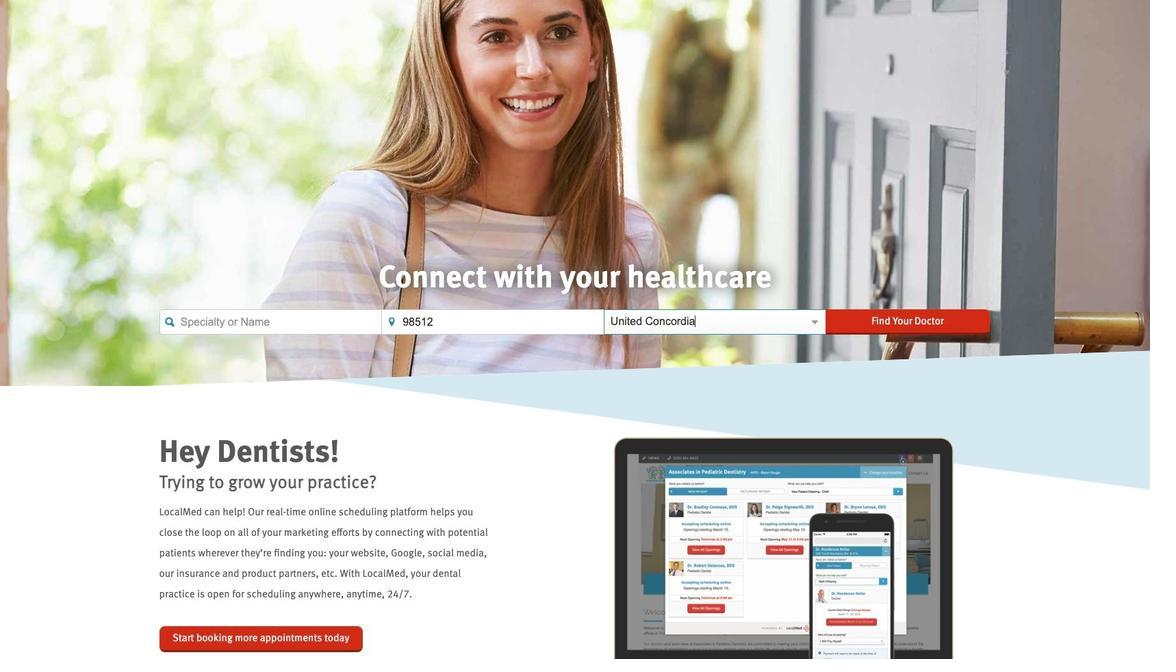 Task type: vqa. For each thing, say whether or not it's contained in the screenshot.
Select an insurance… text field
yes



Task type: locate. For each thing, give the bounding box(es) containing it.
Address, Zip, or City text field
[[381, 309, 604, 334]]

open menu image
[[810, 317, 820, 328]]

None text field
[[159, 309, 381, 334]]

Select an insurance… text field
[[604, 309, 826, 334]]

Specialty or Name text field
[[159, 309, 381, 334]]

schedule icon image
[[575, 438, 991, 659]]



